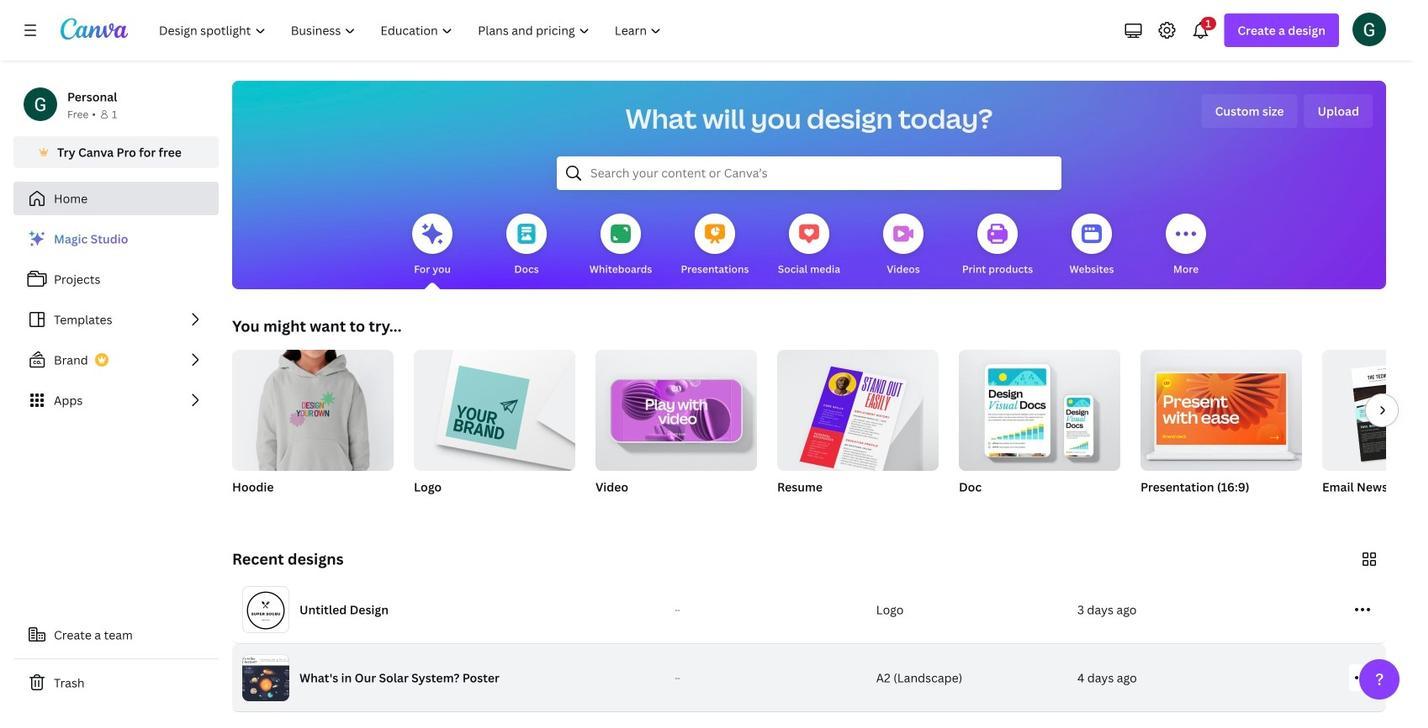Task type: vqa. For each thing, say whether or not it's contained in the screenshot.
estate at top left
no



Task type: locate. For each thing, give the bounding box(es) containing it.
greg robinson image
[[1353, 12, 1387, 46]]

list
[[13, 222, 219, 417]]

None search field
[[557, 157, 1062, 190]]

top level navigation element
[[148, 13, 676, 47]]

group
[[232, 343, 394, 517], [232, 343, 394, 471], [414, 343, 576, 517], [414, 343, 576, 471], [596, 343, 757, 517], [596, 343, 757, 471], [778, 343, 939, 517], [778, 343, 939, 478], [959, 350, 1121, 517], [959, 350, 1121, 471], [1141, 350, 1303, 517], [1323, 350, 1414, 517]]

Search search field
[[591, 157, 1028, 189]]



